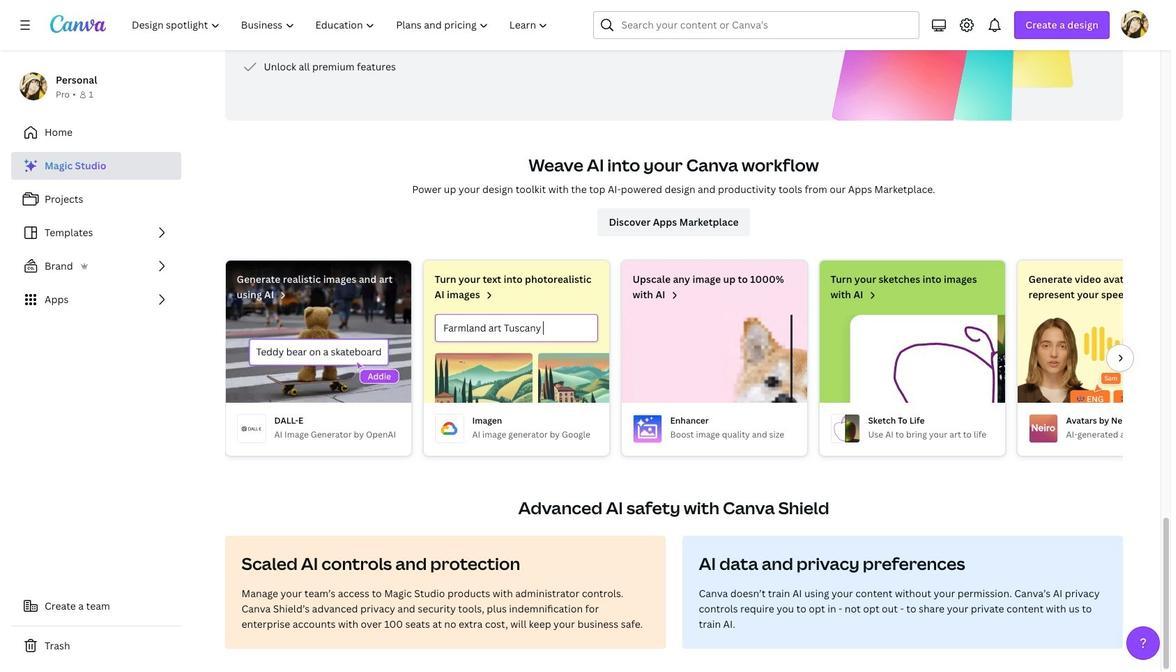 Task type: describe. For each thing, give the bounding box(es) containing it.
stephanie aranda image
[[1121, 10, 1149, 38]]



Task type: vqa. For each thing, say whether or not it's contained in the screenshot.
"top level navigation" element
yes



Task type: locate. For each thing, give the bounding box(es) containing it.
top level navigation element
[[123, 11, 560, 39]]

Search search field
[[622, 12, 892, 38]]

None search field
[[594, 11, 920, 39]]

list
[[11, 152, 181, 314]]



